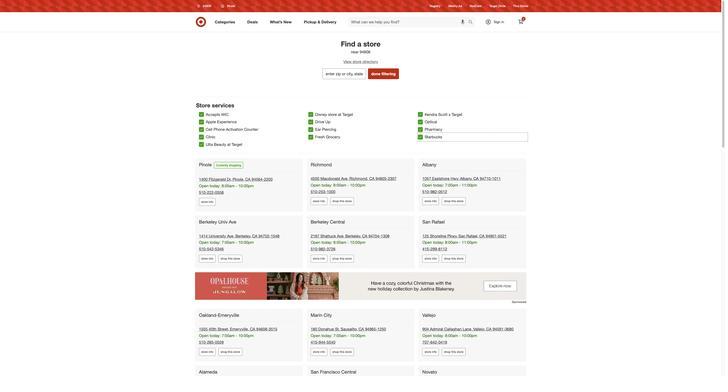 Task type: locate. For each thing, give the bounding box(es) containing it.
ca left 94608-
[[250, 327, 255, 332]]

7:00am
[[445, 183, 459, 188], [222, 240, 235, 245], [222, 334, 235, 338], [334, 334, 347, 338]]

ave, inside 4500 macdonald ave, richmond, ca 94805-2307 open today: 8:00am - 10:00pm 510-253-1000
[[341, 176, 349, 181]]

open inside 1400 fitzgerald dr, pinole, ca 94564-2250 open today: 8:00am - 10:00pm 510-222-0558
[[199, 184, 209, 188]]

510- down 1414
[[199, 247, 207, 252]]

94710-
[[480, 176, 493, 181]]

marin city link
[[311, 313, 333, 318]]

1 horizontal spatial at
[[338, 112, 342, 117]]

94806 inside find a store near 94806
[[360, 50, 371, 54]]

store info for san rafael
[[425, 257, 437, 261]]

new
[[284, 19, 292, 24]]

berkeley, for berkeley univ ave
[[236, 234, 251, 239]]

marin city
[[311, 313, 332, 318]]

berkeley, left 94704-
[[346, 234, 361, 239]]

open inside 1057 eastshore hwy, albany, ca 94710-1011 open today: 7:00am - 11:00pm 510-982-0512
[[423, 183, 432, 188]]

this for san rafael
[[452, 257, 456, 261]]

- inside 904 admiral callaghan lane, vallejo, ca 94591-3680 open today: 8:00am - 10:00pm 707-642-0419
[[460, 334, 461, 338]]

Starbucks checkbox
[[418, 135, 423, 140]]

berkeley, inside 1414 university ave, berkeley, ca 94702-1548 open today: 7:00am - 10:00pm 510-542-5346
[[236, 234, 251, 239]]

1 vertical spatial find
[[341, 39, 356, 48]]

shop this store button down 6112
[[442, 255, 466, 263]]

1 horizontal spatial 415-
[[423, 247, 431, 252]]

open inside 4500 macdonald ave, richmond, ca 94805-2307 open today: 8:00am - 10:00pm 510-253-1000
[[311, 183, 321, 188]]

shop for san rafael
[[444, 257, 451, 261]]

510-982-3726 link
[[311, 247, 336, 252]]

store info link down 299-
[[423, 255, 439, 263]]

store info link down 222-
[[199, 198, 216, 206]]

0 vertical spatial find
[[514, 4, 520, 8]]

10:00pm inside 180 donahue st, sausalito, ca 94965-1250 open today: 7:00am - 10:00pm 415-944-5540
[[350, 334, 366, 338]]

fitzgerald
[[209, 177, 226, 182]]

2 vertical spatial san
[[311, 369, 319, 375]]

open for berkeley central
[[311, 240, 321, 245]]

shop this store button for albany
[[442, 198, 466, 205]]

shop this store button for oakland-emeryville
[[219, 348, 242, 356]]

- for berkeley central
[[348, 240, 349, 245]]

1 horizontal spatial find
[[514, 4, 520, 8]]

0 vertical spatial at
[[338, 112, 342, 117]]

ave, for richmond
[[341, 176, 349, 181]]

what's
[[270, 19, 283, 24]]

san left rafael
[[423, 219, 431, 225]]

0 horizontal spatial 94806
[[203, 4, 211, 8]]

94901-
[[486, 234, 498, 239]]

berkeley, inside 2187 shattuck ave, berkeley, ca 94704-1308 open today: 8:00am - 10:00pm 510-982-3726
[[346, 234, 361, 239]]

at for store
[[338, 112, 342, 117]]

ca right vallejo,
[[487, 327, 492, 332]]

info down 222-
[[209, 200, 214, 204]]

ca inside 1400 fitzgerald dr, pinole, ca 94564-2250 open today: 8:00am - 10:00pm 510-222-0558
[[245, 177, 251, 182]]

ave, inside 1414 university ave, berkeley, ca 94702-1548 open today: 7:00am - 10:00pm 510-542-5346
[[227, 234, 234, 239]]

- inside 1555 40th street, emeryville, ca 94608-3515 open today: 7:00am - 10:00pm 510-285-0559
[[236, 334, 237, 338]]

510- inside 2187 shattuck ave, berkeley, ca 94704-1308 open today: 8:00am - 10:00pm 510-982-3726
[[311, 247, 319, 252]]

11:00pm inside 125 shoreline pkwy, san rafael, ca 94901-5521 open today: 8:00am - 11:00pm 415-299-6112
[[462, 240, 478, 245]]

info down the 253-
[[321, 200, 325, 203]]

open down 180
[[311, 334, 321, 338]]

shop down 6112
[[444, 257, 451, 261]]

store info down 222-
[[201, 200, 214, 204]]

0 horizontal spatial 415-
[[311, 340, 319, 345]]

510-542-5346 link
[[199, 247, 224, 252]]

1 horizontal spatial 982-
[[431, 189, 439, 194]]

shop this store for marin city
[[333, 350, 352, 354]]

- down 1400 fitzgerald dr, pinole, ca 94564-2250 link
[[236, 184, 237, 188]]

view
[[344, 59, 352, 64]]

ca for berkeley univ ave
[[252, 234, 258, 239]]

285-
[[207, 340, 215, 345]]

shop this store button for berkeley central
[[330, 255, 354, 263]]

info for vallejo
[[432, 350, 437, 354]]

weekly ad link
[[449, 4, 462, 8]]

berkeley,
[[236, 234, 251, 239], [346, 234, 361, 239]]

up
[[326, 120, 331, 124]]

ca inside 1555 40th street, emeryville, ca 94608-3515 open today: 7:00am - 10:00pm 510-285-0559
[[250, 327, 255, 332]]

shop for marin city
[[333, 350, 339, 354]]

1555 40th street, emeryville, ca 94608-3515 link
[[199, 327, 278, 332]]

info down 510-982-0512 'link'
[[432, 200, 437, 203]]

- inside 1414 university ave, berkeley, ca 94702-1548 open today: 7:00am - 10:00pm 510-542-5346
[[236, 240, 237, 245]]

store info link down 510-982-3726 'link'
[[311, 255, 328, 263]]

2 horizontal spatial san
[[459, 234, 466, 239]]

info
[[321, 200, 325, 203], [432, 200, 437, 203], [209, 200, 214, 204], [209, 257, 214, 261], [321, 257, 325, 261], [432, 257, 437, 261], [209, 350, 214, 354], [321, 350, 325, 354], [432, 350, 437, 354]]

store info down 944-
[[313, 350, 325, 354]]

1 berkeley, from the left
[[236, 234, 251, 239]]

store down 222-
[[201, 200, 208, 204]]

ca left 94702-
[[252, 234, 258, 239]]

open inside 1555 40th street, emeryville, ca 94608-3515 open today: 7:00am - 10:00pm 510-285-0559
[[199, 334, 209, 338]]

0 horizontal spatial pinole
[[199, 162, 212, 167]]

Optical checkbox
[[418, 120, 423, 125]]

510- inside 1057 eastshore hwy, albany, ca 94710-1011 open today: 7:00am - 11:00pm 510-982-0512
[[423, 189, 431, 194]]

94608-
[[257, 327, 269, 332]]

shop this store for richmond
[[333, 200, 352, 203]]

vallejo
[[423, 313, 436, 318]]

filtering
[[382, 71, 396, 76]]

shop this store for san rafael
[[444, 257, 464, 261]]

2307
[[388, 176, 397, 181]]

5540
[[327, 340, 336, 345]]

store down 542-
[[201, 257, 208, 261]]

store info for berkeley central
[[313, 257, 325, 261]]

7:00am inside 180 donahue st, sausalito, ca 94965-1250 open today: 7:00am - 10:00pm 415-944-5540
[[334, 334, 347, 338]]

What can we help you find? suggestions appear below search field
[[349, 17, 470, 27]]

- inside 1057 eastshore hwy, albany, ca 94710-1011 open today: 7:00am - 11:00pm 510-982-0512
[[460, 183, 461, 188]]

today: down fitzgerald
[[210, 184, 221, 188]]

shop this store for berkeley univ ave
[[221, 257, 240, 261]]

currently
[[216, 164, 228, 167]]

40th
[[209, 327, 217, 332]]

today: inside 904 admiral callaghan lane, vallejo, ca 94591-3680 open today: 8:00am - 10:00pm 707-642-0419
[[434, 334, 444, 338]]

zip
[[336, 71, 341, 76]]

today: down donahue
[[322, 334, 333, 338]]

1 horizontal spatial pinole
[[227, 4, 235, 8]]

today:
[[322, 183, 333, 188], [434, 183, 444, 188], [210, 184, 221, 188], [210, 240, 221, 245], [322, 240, 333, 245], [434, 240, 444, 245], [210, 334, 221, 338], [322, 334, 333, 338], [434, 334, 444, 338]]

ca inside 1414 university ave, berkeley, ca 94702-1548 open today: 7:00am - 10:00pm 510-542-5346
[[252, 234, 258, 239]]

0 horizontal spatial 982-
[[319, 247, 327, 252]]

1 vertical spatial 11:00pm
[[462, 240, 478, 245]]

shop this store for albany
[[444, 200, 464, 203]]

11:00pm down rafael,
[[462, 240, 478, 245]]

advertisement region
[[195, 273, 527, 300]]

shop this store down 0419
[[444, 350, 464, 354]]

shop down 1000
[[333, 200, 339, 203]]

944-
[[319, 340, 327, 345]]

info for richmond
[[321, 200, 325, 203]]

open for albany
[[423, 183, 432, 188]]

search button
[[467, 17, 478, 28]]

info for albany
[[432, 200, 437, 203]]

94806 left pinole dropdown button
[[203, 4, 211, 8]]

san right pkwy,
[[459, 234, 466, 239]]

510- inside 1400 fitzgerald dr, pinole, ca 94564-2250 open today: 8:00am - 10:00pm 510-222-0558
[[199, 190, 207, 195]]

open inside 1414 university ave, berkeley, ca 94702-1548 open today: 7:00am - 10:00pm 510-542-5346
[[199, 240, 209, 245]]

1 horizontal spatial 94806
[[360, 50, 371, 54]]

central up the shattuck
[[330, 219, 345, 225]]

find inside find a store near 94806
[[341, 39, 356, 48]]

search
[[467, 20, 478, 25]]

shop this store button down 0419
[[442, 348, 466, 356]]

642-
[[431, 340, 439, 345]]

10:00pm down "richmond,"
[[350, 183, 366, 188]]

san left francisco
[[311, 369, 319, 375]]

open for berkeley univ ave
[[199, 240, 209, 245]]

at right beauty
[[227, 142, 231, 147]]

982- down the shattuck
[[319, 247, 327, 252]]

7:00am down "hwy,"
[[445, 183, 459, 188]]

510- inside 4500 macdonald ave, richmond, ca 94805-2307 open today: 8:00am - 10:00pm 510-253-1000
[[311, 189, 319, 194]]

store info down 510-982-0512 'link'
[[425, 200, 437, 203]]

10:00pm inside 904 admiral callaghan lane, vallejo, ca 94591-3680 open today: 8:00am - 10:00pm 707-642-0419
[[462, 334, 478, 338]]

- down 125 shoreline pkwy, san rafael, ca 94901-5521 link
[[460, 240, 461, 245]]

info down 542-
[[209, 257, 214, 261]]

- inside 4500 macdonald ave, richmond, ca 94805-2307 open today: 8:00am - 10:00pm 510-253-1000
[[348, 183, 349, 188]]

1 vertical spatial 94806
[[360, 50, 371, 54]]

fresh
[[316, 135, 325, 139]]

510- down 1400
[[199, 190, 207, 195]]

94806 button
[[194, 2, 216, 10]]

store inside find a store near 94806
[[364, 39, 381, 48]]

8:00am inside 904 admiral callaghan lane, vallejo, ca 94591-3680 open today: 8:00am - 10:00pm 707-642-0419
[[445, 334, 459, 338]]

1 horizontal spatial san
[[423, 219, 431, 225]]

shop for albany
[[444, 200, 451, 203]]

emeryville,
[[230, 327, 249, 332]]

shop for oakland-emeryville
[[221, 350, 227, 354]]

2 berkeley from the left
[[311, 219, 329, 225]]

open inside 180 donahue st, sausalito, ca 94965-1250 open today: 7:00am - 10:00pm 415-944-5540
[[311, 334, 321, 338]]

510- for berkeley univ ave
[[199, 247, 207, 252]]

Drive Up checkbox
[[309, 120, 314, 125]]

0 horizontal spatial berkeley,
[[236, 234, 251, 239]]

5521
[[498, 234, 507, 239]]

1548
[[271, 234, 280, 239]]

0 vertical spatial 415-
[[423, 247, 431, 252]]

8:00am inside 1400 fitzgerald dr, pinole, ca 94564-2250 open today: 8:00am - 10:00pm 510-222-0558
[[222, 184, 235, 188]]

- down 4500 macdonald ave, richmond, ca 94805-2307 link
[[348, 183, 349, 188]]

10:00pm
[[350, 183, 366, 188], [239, 184, 254, 188], [239, 240, 254, 245], [350, 240, 366, 245], [239, 334, 254, 338], [350, 334, 366, 338], [462, 334, 478, 338]]

optical
[[425, 120, 437, 124]]

store info down 299-
[[425, 257, 437, 261]]

- for richmond
[[348, 183, 349, 188]]

ave, for berkeley central
[[337, 234, 345, 239]]

Apple Experience checkbox
[[199, 120, 204, 125]]

in
[[502, 20, 505, 24]]

- down 180 donahue st, sausalito, ca 94965-1250 link
[[348, 334, 349, 338]]

open down 1400
[[199, 184, 209, 188]]

0 vertical spatial central
[[330, 219, 345, 225]]

ca inside 125 shoreline pkwy, san rafael, ca 94901-5521 open today: 8:00am - 11:00pm 415-299-6112
[[480, 234, 485, 239]]

berkeley up 1414
[[199, 219, 217, 225]]

- inside 2187 shattuck ave, berkeley, ca 94704-1308 open today: 8:00am - 10:00pm 510-982-3726
[[348, 240, 349, 245]]

ave, left "richmond,"
[[341, 176, 349, 181]]

done
[[372, 71, 381, 76]]

3680
[[505, 327, 514, 332]]

ca for marin city
[[359, 327, 364, 332]]

299-
[[431, 247, 439, 252]]

8:00am inside 2187 shattuck ave, berkeley, ca 94704-1308 open today: 8:00am - 10:00pm 510-982-3726
[[334, 240, 347, 245]]

categories
[[215, 19, 235, 24]]

ca inside 1057 eastshore hwy, albany, ca 94710-1011 open today: 7:00am - 11:00pm 510-982-0512
[[474, 176, 479, 181]]

1 horizontal spatial berkeley
[[311, 219, 329, 225]]

open inside 904 admiral callaghan lane, vallejo, ca 94591-3680 open today: 8:00am - 10:00pm 707-642-0419
[[423, 334, 432, 338]]

today: inside 2187 shattuck ave, berkeley, ca 94704-1308 open today: 8:00am - 10:00pm 510-982-3726
[[322, 240, 333, 245]]

ca for pinole
[[245, 177, 251, 182]]

activation
[[226, 127, 243, 132]]

415- down 180
[[311, 340, 319, 345]]

pharmacy
[[425, 127, 443, 132]]

shop down 0559
[[221, 350, 227, 354]]

1414 university ave, berkeley, ca 94702-1548 open today: 7:00am - 10:00pm 510-542-5346
[[199, 234, 280, 252]]

shop this store for berkeley central
[[333, 257, 352, 261]]

store info for richmond
[[313, 200, 325, 203]]

today: inside 1400 fitzgerald dr, pinole, ca 94564-2250 open today: 8:00am - 10:00pm 510-222-0558
[[210, 184, 221, 188]]

shop for berkeley central
[[333, 257, 339, 261]]

707-642-0419 link
[[423, 340, 447, 345]]

berkeley univ ave link
[[199, 219, 238, 225]]

ca left 94805-
[[369, 176, 375, 181]]

982- inside 1057 eastshore hwy, albany, ca 94710-1011 open today: 7:00am - 11:00pm 510-982-0512
[[431, 189, 439, 194]]

oakland-emeryville link
[[199, 313, 240, 318]]

store info link down 542-
[[199, 255, 216, 263]]

510- inside 1555 40th street, emeryville, ca 94608-3515 open today: 7:00am - 10:00pm 510-285-0559
[[199, 340, 207, 345]]

find up near
[[341, 39, 356, 48]]

at for beauty
[[227, 142, 231, 147]]

target for kendra scott x target
[[452, 112, 463, 117]]

shop down 0419
[[444, 350, 451, 354]]

1 vertical spatial 415-
[[311, 340, 319, 345]]

this down 1057 eastshore hwy, albany, ca 94710-1011 open today: 7:00am - 11:00pm 510-982-0512
[[452, 200, 456, 203]]

- inside 180 donahue st, sausalito, ca 94965-1250 open today: 7:00am - 10:00pm 415-944-5540
[[348, 334, 349, 338]]

8:00am inside 4500 macdonald ave, richmond, ca 94805-2307 open today: 8:00am - 10:00pm 510-253-1000
[[334, 183, 347, 188]]

store info for oakland-emeryville
[[201, 350, 214, 354]]

this for vallejo
[[452, 350, 456, 354]]

415- inside 180 donahue st, sausalito, ca 94965-1250 open today: 7:00am - 10:00pm 415-944-5540
[[311, 340, 319, 345]]

san rafael link
[[423, 219, 446, 225]]

store
[[196, 102, 211, 109]]

novato
[[423, 369, 437, 375]]

store info link down '285-'
[[199, 348, 216, 356]]

0 horizontal spatial san
[[311, 369, 319, 375]]

10:00pm inside 1555 40th street, emeryville, ca 94608-3515 open today: 7:00am - 10:00pm 510-285-0559
[[239, 334, 254, 338]]

4500 macdonald ave, richmond, ca 94805-2307 link
[[311, 176, 397, 181]]

415- inside 125 shoreline pkwy, san rafael, ca 94901-5521 open today: 8:00am - 11:00pm 415-299-6112
[[423, 247, 431, 252]]

7:00am inside 1414 university ave, berkeley, ca 94702-1548 open today: 7:00am - 10:00pm 510-542-5346
[[222, 240, 235, 245]]

shop this store button for berkeley univ ave
[[219, 255, 242, 263]]

today: inside 4500 macdonald ave, richmond, ca 94805-2307 open today: 8:00am - 10:00pm 510-253-1000
[[322, 183, 333, 188]]

store services group
[[199, 111, 528, 148]]

180 donahue st, sausalito, ca 94965-1250 link
[[311, 327, 386, 332]]

rafael,
[[467, 234, 479, 239]]

san francisco central
[[311, 369, 357, 375]]

904
[[423, 327, 429, 332]]

shop this store button down 5540
[[330, 348, 354, 356]]

11:00pm inside 1057 eastshore hwy, albany, ca 94710-1011 open today: 7:00am - 11:00pm 510-982-0512
[[462, 183, 478, 188]]

berkeley
[[199, 219, 217, 225], [311, 219, 329, 225]]

Cell Phone Activation Counter checkbox
[[199, 127, 204, 132]]

0 vertical spatial 11:00pm
[[462, 183, 478, 188]]

0559
[[215, 340, 224, 345]]

store info for marin city
[[313, 350, 325, 354]]

2187 shattuck ave, berkeley, ca 94704-1308 open today: 8:00am - 10:00pm 510-982-3726
[[311, 234, 390, 252]]

10:00pm down 2187 shattuck ave, berkeley, ca 94704-1308 link
[[350, 240, 366, 245]]

1 vertical spatial 982-
[[319, 247, 327, 252]]

store info link
[[311, 198, 328, 205], [423, 198, 439, 205], [199, 198, 216, 206], [199, 255, 216, 263], [311, 255, 328, 263], [423, 255, 439, 263], [199, 348, 216, 356], [311, 348, 328, 356], [423, 348, 439, 356]]

10:00pm inside 1400 fitzgerald dr, pinole, ca 94564-2250 open today: 8:00am - 10:00pm 510-222-0558
[[239, 184, 254, 188]]

ca right rafael,
[[480, 234, 485, 239]]

ca right pinole,
[[245, 177, 251, 182]]

10:00pm down sausalito,
[[350, 334, 366, 338]]

store info down 510-982-3726 'link'
[[313, 257, 325, 261]]

0 vertical spatial 94806
[[203, 4, 211, 8]]

clinic
[[206, 135, 216, 139]]

94806 down the a
[[360, 50, 371, 54]]

alameda link
[[199, 369, 218, 375]]

2 berkeley, from the left
[[346, 234, 361, 239]]

shop this store down 6112
[[444, 257, 464, 261]]

8:00am inside 125 shoreline pkwy, san rafael, ca 94901-5521 open today: 8:00am - 11:00pm 415-299-6112
[[445, 240, 459, 245]]

accepts
[[206, 112, 220, 117]]

open down 2187
[[311, 240, 321, 245]]

ca inside 4500 macdonald ave, richmond, ca 94805-2307 open today: 8:00am - 10:00pm 510-253-1000
[[369, 176, 375, 181]]

2 11:00pm from the top
[[462, 240, 478, 245]]

1 berkeley from the left
[[199, 219, 217, 225]]

store info link for albany
[[423, 198, 439, 205]]

today: inside 180 donahue st, sausalito, ca 94965-1250 open today: 7:00am - 10:00pm 415-944-5540
[[322, 334, 333, 338]]

1 vertical spatial san
[[459, 234, 466, 239]]

today: inside 1555 40th street, emeryville, ca 94608-3515 open today: 7:00am - 10:00pm 510-285-0559
[[210, 334, 221, 338]]

this for berkeley univ ave
[[228, 257, 233, 261]]

1 horizontal spatial berkeley,
[[346, 234, 361, 239]]

open down 1057
[[423, 183, 432, 188]]

today: for berkeley univ ave
[[210, 240, 221, 245]]

ca inside 2187 shattuck ave, berkeley, ca 94704-1308 open today: 8:00am - 10:00pm 510-982-3726
[[362, 234, 368, 239]]

510- inside 1414 university ave, berkeley, ca 94702-1548 open today: 7:00am - 10:00pm 510-542-5346
[[199, 247, 207, 252]]

store info link for san rafael
[[423, 255, 439, 263]]

pinole up 1400
[[199, 162, 212, 167]]

drive
[[316, 120, 325, 124]]

510- down the 4500
[[311, 189, 319, 194]]

info down 510-982-3726 'link'
[[321, 257, 325, 261]]

this for albany
[[452, 200, 456, 203]]

starbucks
[[425, 135, 443, 139]]

0 vertical spatial 982-
[[431, 189, 439, 194]]

0 vertical spatial san
[[423, 219, 431, 225]]

open inside 2187 shattuck ave, berkeley, ca 94704-1308 open today: 8:00am - 10:00pm 510-982-3726
[[311, 240, 321, 245]]

10:00pm down 904 admiral callaghan lane, vallejo, ca 94591-3680 link
[[462, 334, 478, 338]]

982- inside 2187 shattuck ave, berkeley, ca 94704-1308 open today: 8:00am - 10:00pm 510-982-3726
[[319, 247, 327, 252]]

10:00pm inside 1414 university ave, berkeley, ca 94702-1548 open today: 7:00am - 10:00pm 510-542-5346
[[239, 240, 254, 245]]

info down 299-
[[432, 257, 437, 261]]

or
[[342, 71, 346, 76]]

904 admiral callaghan lane, vallejo, ca 94591-3680 open today: 8:00am - 10:00pm 707-642-0419
[[423, 327, 514, 345]]

1250
[[378, 327, 386, 332]]

directory
[[363, 59, 378, 64]]

0 horizontal spatial berkeley
[[199, 219, 217, 225]]

ave, inside 2187 shattuck ave, berkeley, ca 94704-1308 open today: 8:00am - 10:00pm 510-982-3726
[[337, 234, 345, 239]]

510- for pinole
[[199, 190, 207, 195]]

store info link down 944-
[[311, 348, 328, 356]]

store down 707- at the right of the page
[[425, 350, 432, 354]]

central
[[330, 219, 345, 225], [342, 369, 357, 375]]

1 11:00pm from the top
[[462, 183, 478, 188]]

510- for berkeley central
[[311, 247, 319, 252]]

lane,
[[463, 327, 473, 332]]

shop this store down 5346
[[221, 257, 240, 261]]

1 vertical spatial at
[[227, 142, 231, 147]]

today: down the eastshore
[[434, 183, 444, 188]]

shopping
[[229, 164, 241, 167]]

0 vertical spatial pinole
[[227, 4, 235, 8]]

this down 1555 40th street, emeryville, ca 94608-3515 open today: 7:00am - 10:00pm 510-285-0559
[[228, 350, 233, 354]]

415- down 125
[[423, 247, 431, 252]]

info for marin city
[[321, 350, 325, 354]]

- inside 1400 fitzgerald dr, pinole, ca 94564-2250 open today: 8:00am - 10:00pm 510-222-0558
[[236, 184, 237, 188]]

1 vertical spatial pinole
[[199, 162, 212, 167]]

berkeley for berkeley central
[[311, 219, 329, 225]]

info for pinole
[[209, 200, 214, 204]]

shop this store
[[333, 200, 352, 203], [444, 200, 464, 203], [221, 257, 240, 261], [333, 257, 352, 261], [444, 257, 464, 261], [221, 350, 240, 354], [333, 350, 352, 354], [444, 350, 464, 354]]

10:00pm down emeryville,
[[239, 334, 254, 338]]

shop this store down 1000
[[333, 200, 352, 203]]

pinole,
[[233, 177, 244, 182]]

ca for albany
[[474, 176, 479, 181]]

target for ulta beauty at target
[[232, 142, 243, 147]]

ave, right university
[[227, 234, 234, 239]]

510-253-1000 link
[[311, 189, 336, 194]]

1 vertical spatial central
[[342, 369, 357, 375]]

10:00pm inside 4500 macdonald ave, richmond, ca 94805-2307 open today: 8:00am - 10:00pm 510-253-1000
[[350, 183, 366, 188]]

8:00am for pinole
[[222, 184, 235, 188]]

8:00am down pkwy,
[[445, 240, 459, 245]]

Kendra Scott x Target checkbox
[[418, 112, 423, 117]]

shop down 5346
[[221, 257, 227, 261]]

10:00pm inside 2187 shattuck ave, berkeley, ca 94704-1308 open today: 8:00am - 10:00pm 510-982-3726
[[350, 240, 366, 245]]

store up up
[[328, 112, 337, 117]]

services
[[212, 102, 234, 109]]

find inside "link"
[[514, 4, 520, 8]]

today: inside 1414 university ave, berkeley, ca 94702-1548 open today: 7:00am - 10:00pm 510-542-5346
[[210, 240, 221, 245]]

berkeley central link
[[311, 219, 346, 225]]

510- down 1057
[[423, 189, 431, 194]]

richmond link
[[311, 162, 333, 168]]

10:00pm for berkeley central
[[350, 240, 366, 245]]

ca inside 180 donahue st, sausalito, ca 94965-1250 open today: 7:00am - 10:00pm 415-944-5540
[[359, 327, 364, 332]]

shop this store button down 3726
[[330, 255, 354, 263]]

shop for berkeley univ ave
[[221, 257, 227, 261]]

store info link down 642-
[[423, 348, 439, 356]]

7:00am inside 1555 40th street, emeryville, ca 94608-3515 open today: 7:00am - 10:00pm 510-285-0559
[[222, 334, 235, 338]]

0 horizontal spatial find
[[341, 39, 356, 48]]

this down 1414 university ave, berkeley, ca 94702-1548 open today: 7:00am - 10:00pm 510-542-5346
[[228, 257, 233, 261]]

today: inside 1057 eastshore hwy, albany, ca 94710-1011 open today: 7:00am - 11:00pm 510-982-0512
[[434, 183, 444, 188]]

-
[[348, 183, 349, 188], [460, 183, 461, 188], [236, 184, 237, 188], [236, 240, 237, 245], [348, 240, 349, 245], [460, 240, 461, 245], [236, 334, 237, 338], [348, 334, 349, 338], [460, 334, 461, 338]]

donahue
[[319, 327, 334, 332]]

today: down the shattuck
[[322, 240, 333, 245]]

store info link down 510-982-0512 'link'
[[423, 198, 439, 205]]

shop down 5540
[[333, 350, 339, 354]]

7:00am down the st,
[[334, 334, 347, 338]]

0 horizontal spatial at
[[227, 142, 231, 147]]

shop this store button for richmond
[[330, 198, 354, 205]]

10:00pm for marin city
[[350, 334, 366, 338]]

7:00am inside 1057 eastshore hwy, albany, ca 94710-1011 open today: 7:00am - 11:00pm 510-982-0512
[[445, 183, 459, 188]]

find stores link
[[514, 4, 529, 8]]

open for richmond
[[311, 183, 321, 188]]

shop this store down 3726
[[333, 257, 352, 261]]

shop this store down 5540
[[333, 350, 352, 354]]

store info down 542-
[[201, 257, 214, 261]]



Task type: vqa. For each thing, say whether or not it's contained in the screenshot.
leftmost GiftCard
no



Task type: describe. For each thing, give the bounding box(es) containing it.
open for oakland-emeryville
[[199, 334, 209, 338]]

enter zip or city, state
[[326, 71, 363, 76]]

san rafael
[[423, 219, 445, 225]]

shop for vallejo
[[444, 350, 451, 354]]

7:00am for albany
[[445, 183, 459, 188]]

vallejo,
[[474, 327, 486, 332]]

1400
[[199, 177, 208, 182]]

1414
[[199, 234, 208, 239]]

store services
[[196, 102, 234, 109]]

ca for richmond
[[369, 176, 375, 181]]

982- for albany
[[431, 189, 439, 194]]

experience
[[217, 120, 237, 124]]

- inside 125 shoreline pkwy, san rafael, ca 94901-5521 open today: 8:00am - 11:00pm 415-299-6112
[[460, 240, 461, 245]]

open inside 125 shoreline pkwy, san rafael, ca 94901-5521 open today: 8:00am - 11:00pm 415-299-6112
[[423, 240, 432, 245]]

hwy,
[[451, 176, 459, 181]]

4500
[[311, 176, 320, 181]]

ear piercing
[[316, 127, 336, 132]]

Pharmacy checkbox
[[418, 127, 423, 132]]

alameda
[[199, 369, 217, 375]]

510- for richmond
[[311, 189, 319, 194]]

180 donahue st, sausalito, ca 94965-1250 open today: 7:00am - 10:00pm 415-944-5540
[[311, 327, 386, 345]]

shop this store button for vallejo
[[442, 348, 466, 356]]

find for a
[[341, 39, 356, 48]]

1414 university ave, berkeley, ca 94702-1548 link
[[199, 234, 280, 239]]

done filtering button
[[368, 68, 399, 79]]

emeryville
[[218, 313, 239, 318]]

berkeley, for berkeley central
[[346, 234, 361, 239]]

store info link for berkeley central
[[311, 255, 328, 263]]

this for marin city
[[340, 350, 345, 354]]

today: for albany
[[434, 183, 444, 188]]

shop this store for vallejo
[[444, 350, 464, 354]]

stores
[[520, 4, 529, 8]]

2250
[[264, 177, 273, 182]]

weekly
[[449, 4, 458, 8]]

target circle link
[[490, 4, 506, 8]]

this for oakland-emeryville
[[228, 350, 233, 354]]

berkeley for berkeley univ ave
[[199, 219, 217, 225]]

sign in
[[494, 20, 505, 24]]

shop for richmond
[[333, 200, 339, 203]]

this for richmond
[[340, 200, 345, 203]]

info for oakland-emeryville
[[209, 350, 214, 354]]

san for san rafael
[[423, 219, 431, 225]]

piercing
[[322, 127, 336, 132]]

scott
[[439, 112, 448, 117]]

san for san francisco central
[[311, 369, 319, 375]]

ad
[[459, 4, 462, 8]]

store down 299-
[[425, 257, 432, 261]]

94965-
[[365, 327, 378, 332]]

Disney store at Target checkbox
[[309, 112, 314, 117]]

510-222-0558 link
[[199, 190, 224, 195]]

store down 944-
[[313, 350, 320, 354]]

store down 180 donahue st, sausalito, ca 94965-1250 open today: 7:00am - 10:00pm 415-944-5540
[[345, 350, 352, 354]]

store down 1414 university ave, berkeley, ca 94702-1548 open today: 7:00am - 10:00pm 510-542-5346
[[234, 257, 240, 261]]

near
[[351, 50, 359, 54]]

deals link
[[243, 17, 264, 27]]

1555 40th street, emeryville, ca 94608-3515 open today: 7:00am - 10:00pm 510-285-0559
[[199, 327, 278, 345]]

today: for pinole
[[210, 184, 221, 188]]

today: for berkeley central
[[322, 240, 333, 245]]

vallejo link
[[423, 313, 437, 318]]

state
[[355, 71, 363, 76]]

a
[[358, 39, 362, 48]]

store down 125 shoreline pkwy, san rafael, ca 94901-5521 open today: 8:00am - 11:00pm 415-299-6112
[[457, 257, 464, 261]]

2 link
[[516, 17, 527, 27]]

ave, for berkeley univ ave
[[227, 234, 234, 239]]

store down 904 admiral callaghan lane, vallejo, ca 94591-3680 open today: 8:00am - 10:00pm 707-642-0419
[[457, 350, 464, 354]]

rafael
[[432, 219, 445, 225]]

982- for berkeley central
[[319, 247, 327, 252]]

1011
[[493, 176, 501, 181]]

Ulta Beauty at Target checkbox
[[199, 142, 204, 147]]

today: for oakland-emeryville
[[210, 334, 221, 338]]

253-
[[319, 189, 327, 194]]

marin
[[311, 313, 323, 318]]

10:00pm for richmond
[[350, 183, 366, 188]]

pickup & delivery link
[[300, 17, 343, 27]]

store down the 253-
[[313, 200, 320, 203]]

store info for vallejo
[[425, 350, 437, 354]]

7:00am for berkeley univ ave
[[222, 240, 235, 245]]

enter zip or city, state button
[[323, 68, 366, 79]]

- for pinole
[[236, 184, 237, 188]]

shop this store for oakland-emeryville
[[221, 350, 240, 354]]

2
[[523, 17, 525, 20]]

125 shoreline pkwy, san rafael, ca 94901-5521 open today: 8:00am - 11:00pm 415-299-6112
[[423, 234, 507, 252]]

Accepts WIC checkbox
[[199, 112, 204, 117]]

categories link
[[211, 17, 241, 27]]

store inside group
[[328, 112, 337, 117]]

94806 inside 'dropdown button'
[[203, 4, 211, 8]]

kendra scott x target
[[425, 112, 463, 117]]

today: for marin city
[[322, 334, 333, 338]]

apple experience
[[206, 120, 237, 124]]

albany link
[[423, 162, 438, 168]]

admiral
[[430, 327, 444, 332]]

weekly ad
[[449, 4, 462, 8]]

store down 2187 shattuck ave, berkeley, ca 94704-1308 open today: 8:00am - 10:00pm 510-982-3726
[[345, 257, 352, 261]]

circle
[[499, 4, 506, 8]]

8:00am for richmond
[[334, 183, 347, 188]]

wic
[[221, 112, 229, 117]]

store down 510-982-3726 'link'
[[313, 257, 320, 261]]

san inside 125 shoreline pkwy, san rafael, ca 94901-5521 open today: 8:00am - 11:00pm 415-299-6112
[[459, 234, 466, 239]]

info for san rafael
[[432, 257, 437, 261]]

store down 1057 eastshore hwy, albany, ca 94710-1011 open today: 7:00am - 11:00pm 510-982-0512
[[457, 200, 464, 203]]

ca inside 904 admiral callaghan lane, vallejo, ca 94591-3680 open today: 8:00am - 10:00pm 707-642-0419
[[487, 327, 492, 332]]

store down 4500 macdonald ave, richmond, ca 94805-2307 open today: 8:00am - 10:00pm 510-253-1000
[[345, 200, 352, 203]]

shop this store button for marin city
[[330, 348, 354, 356]]

510- for oakland-emeryville
[[199, 340, 207, 345]]

sign
[[494, 20, 501, 24]]

city,
[[347, 71, 354, 76]]

94805-
[[376, 176, 388, 181]]

store info link for marin city
[[311, 348, 328, 356]]

10:00pm for berkeley univ ave
[[239, 240, 254, 245]]

open for marin city
[[311, 334, 321, 338]]

125
[[423, 234, 429, 239]]

oakland-emeryville
[[199, 313, 239, 318]]

today: inside 125 shoreline pkwy, san rafael, ca 94901-5521 open today: 8:00am - 11:00pm 415-299-6112
[[434, 240, 444, 245]]

shop this store button for san rafael
[[442, 255, 466, 263]]

cell
[[206, 127, 213, 132]]

albany,
[[460, 176, 473, 181]]

510-982-0512 link
[[423, 189, 447, 194]]

university
[[209, 234, 226, 239]]

target for disney store at target
[[343, 112, 353, 117]]

grocery
[[326, 135, 340, 139]]

phone
[[214, 127, 225, 132]]

find for stores
[[514, 4, 520, 8]]

store down 1555 40th street, emeryville, ca 94608-3515 open today: 7:00am - 10:00pm 510-285-0559
[[234, 350, 240, 354]]

pinole inside dropdown button
[[227, 4, 235, 8]]

info for berkeley univ ave
[[209, 257, 214, 261]]

542-
[[207, 247, 215, 252]]

7:00am for oakland-emeryville
[[222, 334, 235, 338]]

store down '285-'
[[201, 350, 208, 354]]

0558
[[215, 190, 224, 195]]

3515
[[269, 327, 278, 332]]

Clinic checkbox
[[199, 135, 204, 140]]

10:00pm for pinole
[[239, 184, 254, 188]]

st,
[[335, 327, 340, 332]]

Fresh Grocery checkbox
[[309, 135, 314, 140]]

Ear Piercing checkbox
[[309, 127, 314, 132]]

3726
[[327, 247, 336, 252]]

store info link for oakland-emeryville
[[199, 348, 216, 356]]

today: for richmond
[[322, 183, 333, 188]]

store info link for berkeley univ ave
[[199, 255, 216, 263]]

94591-
[[493, 327, 505, 332]]

store info for berkeley univ ave
[[201, 257, 214, 261]]

5346
[[215, 247, 224, 252]]

pinole button
[[218, 2, 238, 10]]

ca for berkeley central
[[362, 234, 368, 239]]

store info link for pinole
[[199, 198, 216, 206]]

fresh grocery
[[316, 135, 340, 139]]

1057
[[423, 176, 431, 181]]

store right view
[[353, 59, 362, 64]]

- for albany
[[460, 183, 461, 188]]

apple
[[206, 120, 216, 124]]

415-944-5540 link
[[311, 340, 336, 345]]

disney
[[316, 112, 327, 117]]

x
[[449, 112, 451, 117]]

- for oakland-emeryville
[[236, 334, 237, 338]]

drive up
[[316, 120, 331, 124]]

10:00pm for oakland-emeryville
[[239, 334, 254, 338]]

store info link for vallejo
[[423, 348, 439, 356]]

2187
[[311, 234, 320, 239]]

510- for albany
[[423, 189, 431, 194]]

ca for oakland-emeryville
[[250, 327, 255, 332]]

1000
[[327, 189, 336, 194]]

city
[[324, 313, 332, 318]]

berkeley central
[[311, 219, 345, 225]]

counter
[[244, 127, 258, 132]]

currently shopping
[[216, 164, 241, 167]]

94702-
[[259, 234, 271, 239]]

store down 510-982-0512 'link'
[[425, 200, 432, 203]]

store info link for richmond
[[311, 198, 328, 205]]

street,
[[218, 327, 229, 332]]

7:00am for marin city
[[334, 334, 347, 338]]

415-299-6112 link
[[423, 247, 447, 252]]

ulta
[[206, 142, 213, 147]]

- for marin city
[[348, 334, 349, 338]]



